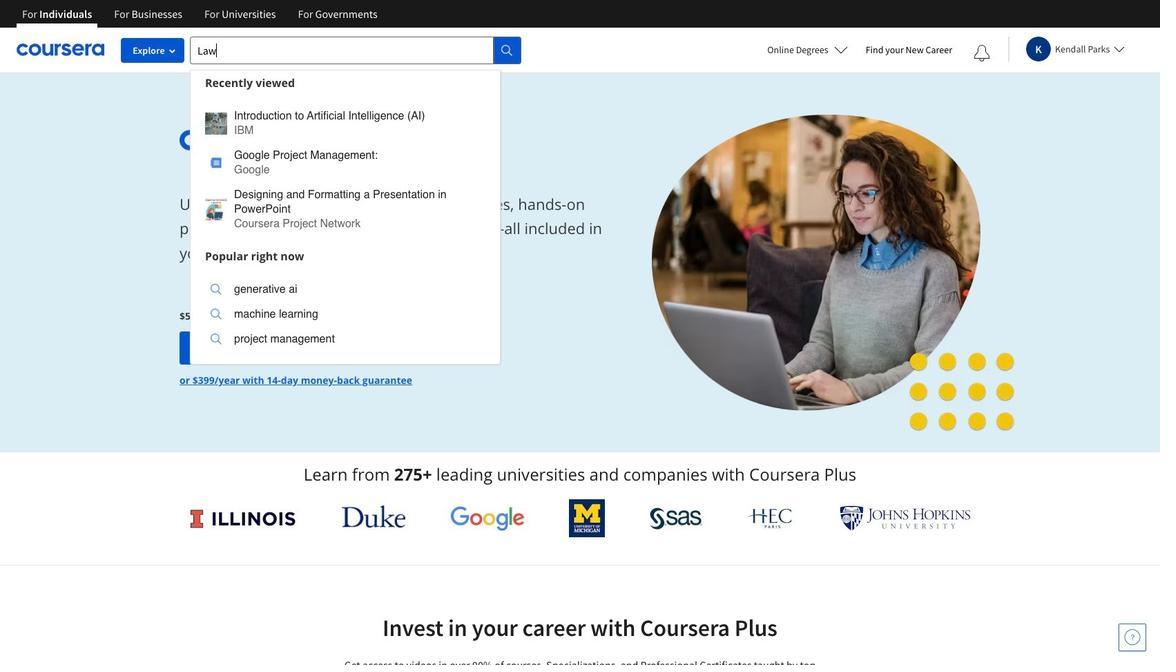 Task type: vqa. For each thing, say whether or not it's contained in the screenshot.
Profile Photo
no



Task type: locate. For each thing, give the bounding box(es) containing it.
help center image
[[1124, 629, 1141, 646]]

university of illinois at urbana-champaign image
[[189, 507, 297, 529]]

0 vertical spatial list box
[[191, 95, 500, 243]]

banner navigation
[[11, 0, 389, 28]]

johns hopkins university image
[[840, 506, 971, 531]]

suggestion image image
[[205, 112, 227, 134], [211, 157, 222, 168], [205, 198, 227, 220], [211, 284, 222, 295], [211, 309, 222, 320], [211, 334, 222, 345]]

list box
[[191, 95, 500, 243], [191, 268, 500, 364]]

coursera plus image
[[180, 130, 390, 150]]

None search field
[[190, 36, 521, 364]]

1 vertical spatial list box
[[191, 268, 500, 364]]

google image
[[450, 506, 525, 531]]

2 list box from the top
[[191, 268, 500, 364]]



Task type: describe. For each thing, give the bounding box(es) containing it.
1 list box from the top
[[191, 95, 500, 243]]

university of michigan image
[[569, 499, 605, 537]]

duke university image
[[342, 506, 405, 528]]

coursera image
[[17, 39, 104, 61]]

hec paris image
[[747, 504, 795, 532]]

sas image
[[650, 507, 702, 529]]

What do you want to learn? text field
[[190, 36, 494, 64]]

autocomplete results list box
[[190, 69, 501, 364]]



